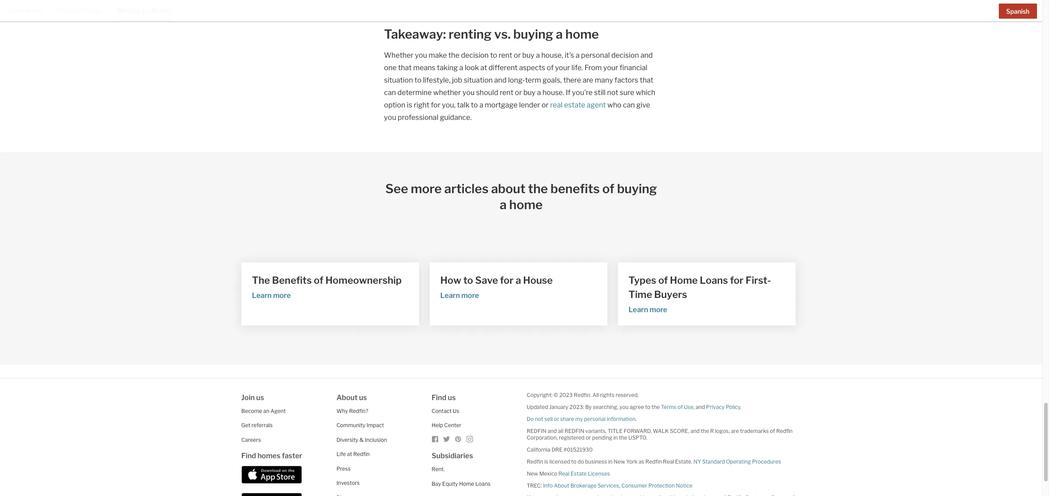 Task type: vqa. For each thing, say whether or not it's contained in the screenshot.
Be to the middle
no



Task type: locate. For each thing, give the bounding box(es) containing it.
a down about
[[500, 197, 507, 212]]

find for find homes faster
[[242, 452, 256, 460]]

0 vertical spatial buying
[[514, 26, 554, 42]]

0 horizontal spatial learn more
[[252, 291, 291, 300]]

new up trec: at the bottom right
[[527, 470, 539, 477]]

information
[[607, 416, 636, 422]]

#01521930
[[564, 446, 593, 453]]

, left consumer
[[620, 482, 621, 489]]

1 vertical spatial vs.
[[495, 26, 511, 42]]

trec:
[[527, 482, 542, 489]]

home inside 'link'
[[25, 7, 43, 14]]

buy up lender
[[524, 88, 536, 97]]

and left all
[[548, 428, 557, 434]]

score,
[[670, 428, 690, 434]]

protection
[[649, 482, 675, 489]]

more for types of home loans for first- time buyers
[[650, 305, 668, 314]]

copyright:
[[527, 392, 553, 398]]

types
[[629, 274, 657, 286]]

and right score,
[[691, 428, 700, 434]]

0 vertical spatial ,
[[694, 404, 695, 410]]

the inside whether you make the decision to rent or buy a house, it's a personal decision and one that means taking a look at different aspects of your life. from your financial situation to lifestyle, job situation and long-term goals, there are many factors that can determine whether you should rent or buy a house. if you're still not sure which option is right for you, talk to a mortgage lender or
[[449, 51, 460, 59]]

learn for types of home loans for first- time buyers
[[629, 305, 649, 314]]

2 horizontal spatial for
[[731, 274, 744, 286]]

do
[[578, 458, 584, 465]]

or inside redfin and all redfin variants, title forward, walk score, and the r logos, are trademarks of redfin corporation, registered or pending in the uspto.
[[586, 434, 591, 441]]

0 horizontal spatial us
[[256, 393, 264, 402]]

1 horizontal spatial find
[[432, 393, 447, 402]]

. down agree
[[636, 416, 637, 422]]

learn more down the time
[[629, 305, 668, 314]]

0 horizontal spatial redfin
[[527, 428, 547, 434]]

us
[[453, 408, 460, 414]]

vs. right renting
[[495, 26, 511, 42]]

2 horizontal spatial us
[[448, 393, 456, 402]]

redfin and all redfin variants, title forward, walk score, and the r logos, are trademarks of redfin corporation, registered or pending in the uspto.
[[527, 428, 793, 441]]

can up option
[[384, 88, 396, 97]]

1 situation from the left
[[384, 76, 413, 84]]

to up the determine
[[415, 76, 422, 84]]

1 horizontal spatial are
[[731, 428, 739, 434]]

community
[[337, 422, 366, 429]]

1 vertical spatial home
[[510, 197, 543, 212]]

vs. left buying
[[142, 7, 150, 14]]

0 horizontal spatial .
[[636, 416, 637, 422]]

at right life
[[347, 451, 352, 458]]

1 horizontal spatial redfin
[[565, 428, 585, 434]]

you up information
[[620, 404, 629, 410]]

center
[[445, 422, 462, 429]]

that up which
[[640, 76, 654, 84]]

redfin
[[777, 428, 793, 434], [353, 451, 370, 458], [527, 458, 544, 465], [646, 458, 662, 465]]

the benefits of homeownership link
[[252, 273, 409, 287]]

situation down look
[[464, 76, 493, 84]]

job
[[452, 76, 463, 84]]

more down save in the left of the page
[[462, 291, 479, 300]]

real left estate.
[[663, 458, 674, 465]]

1 horizontal spatial buying
[[618, 181, 658, 196]]

0 horizontal spatial ,
[[620, 482, 621, 489]]

1 vertical spatial buy
[[524, 88, 536, 97]]

1 horizontal spatial ,
[[694, 404, 695, 410]]

home
[[25, 7, 43, 14], [85, 7, 103, 14], [670, 274, 698, 286], [459, 481, 475, 487]]

1 horizontal spatial your
[[604, 63, 619, 72]]

is left right
[[407, 101, 413, 109]]

january
[[550, 404, 569, 410]]

by
[[586, 404, 592, 410]]

learn more for how
[[441, 291, 479, 300]]

and down different
[[495, 76, 507, 84]]

of inside types of home loans for first- time buyers
[[659, 274, 668, 286]]

1 horizontal spatial for
[[500, 274, 514, 286]]

1 horizontal spatial in
[[614, 434, 618, 441]]

for left the first-
[[731, 274, 744, 286]]

1 horizontal spatial at
[[481, 63, 487, 72]]

you down option
[[384, 113, 397, 122]]

renting vs. buying
[[117, 7, 172, 14]]

and up financial
[[641, 51, 653, 59]]

a up the house,
[[556, 26, 563, 42]]

r
[[711, 428, 715, 434]]

right
[[414, 101, 430, 109]]

0 vertical spatial find
[[432, 393, 447, 402]]

0 vertical spatial about
[[337, 393, 358, 402]]

0 vertical spatial at
[[481, 63, 487, 72]]

personal up from
[[582, 51, 610, 59]]

0 horizontal spatial new
[[527, 470, 539, 477]]

look
[[465, 63, 479, 72]]

0 horizontal spatial decision
[[461, 51, 489, 59]]

you're
[[573, 88, 593, 97]]

learn more down how
[[441, 291, 479, 300]]

life.
[[572, 63, 584, 72]]

info
[[543, 482, 553, 489]]

1 vertical spatial real
[[559, 470, 570, 477]]

to up different
[[491, 51, 497, 59]]

terms of use link
[[661, 404, 694, 410]]

1 vertical spatial in
[[609, 458, 613, 465]]

a inside see more articles about the benefits of buying a home
[[500, 197, 507, 212]]

ny standard operating procedures link
[[694, 458, 782, 465]]

learn down the time
[[629, 305, 649, 314]]

buying
[[152, 7, 172, 14]]

0 horizontal spatial at
[[347, 451, 352, 458]]

loans inside types of home loans for first- time buyers
[[700, 274, 729, 286]]

1 horizontal spatial learn more
[[441, 291, 479, 300]]

learn more for the
[[252, 291, 291, 300]]

and
[[641, 51, 653, 59], [495, 76, 507, 84], [696, 404, 706, 410], [548, 428, 557, 434], [691, 428, 700, 434]]

0 horizontal spatial for
[[431, 101, 441, 109]]

investors
[[337, 480, 360, 487]]

buying inside see more articles about the benefits of buying a home
[[618, 181, 658, 196]]

2 horizontal spatial learn
[[629, 305, 649, 314]]

the up taking on the top left of the page
[[449, 51, 460, 59]]

0 horizontal spatial situation
[[384, 76, 413, 84]]

for left you,
[[431, 101, 441, 109]]

us up redfin?
[[359, 393, 367, 402]]

2 us from the left
[[359, 393, 367, 402]]

1 vertical spatial can
[[623, 101, 635, 109]]

0 horizontal spatial are
[[583, 76, 594, 84]]

1 redfin from the left
[[527, 428, 547, 434]]

the left "uspto."
[[619, 434, 628, 441]]

1 horizontal spatial home
[[566, 26, 599, 42]]

1 horizontal spatial is
[[545, 458, 549, 465]]

the right about
[[529, 181, 548, 196]]

you
[[415, 51, 427, 59], [463, 88, 475, 97], [384, 113, 397, 122], [620, 404, 629, 410]]

the left the r
[[701, 428, 710, 434]]

contact us button
[[432, 408, 460, 414]]

more right see in the left top of the page
[[411, 181, 442, 196]]

us for about us
[[359, 393, 367, 402]]

0 horizontal spatial loans
[[476, 481, 491, 487]]

your up "many"
[[604, 63, 619, 72]]

find
[[432, 393, 447, 402], [242, 452, 256, 460]]

to
[[491, 51, 497, 59], [415, 76, 422, 84], [471, 101, 478, 109], [464, 274, 473, 286], [646, 404, 651, 410], [572, 458, 577, 465]]

not right "do"
[[535, 416, 544, 422]]

at inside whether you make the decision to rent or buy a house, it's a personal decision and one that means taking a look at different aspects of your life. from your financial situation to lifestyle, job situation and long-term goals, there are many factors that can determine whether you should rent or buy a house. if you're still not sure which option is right for you, talk to a mortgage lender or
[[481, 63, 487, 72]]

1 horizontal spatial loans
[[700, 274, 729, 286]]

licenses
[[588, 470, 611, 477]]

decision up look
[[461, 51, 489, 59]]

0 vertical spatial real
[[663, 458, 674, 465]]

are right logos,
[[731, 428, 739, 434]]

1 your from the left
[[556, 63, 570, 72]]

guide
[[7, 7, 24, 14]]

loans for of
[[700, 274, 729, 286]]

0 vertical spatial personal
[[582, 51, 610, 59]]

1 horizontal spatial about
[[554, 482, 570, 489]]

or down long-
[[515, 88, 522, 97]]

diversity & inclusion
[[337, 437, 387, 443]]

learn down the
[[252, 291, 272, 300]]

0 vertical spatial in
[[614, 434, 618, 441]]

spanish
[[1007, 7, 1030, 15]]

to right agree
[[646, 404, 651, 410]]

a down should on the left of the page
[[480, 101, 484, 109]]

real
[[551, 101, 563, 109]]

0 vertical spatial new
[[614, 458, 626, 465]]

become
[[242, 408, 262, 414]]

1 vertical spatial find
[[242, 452, 256, 460]]

community impact
[[337, 422, 384, 429]]

redfin down "do"
[[527, 428, 547, 434]]

services
[[598, 482, 620, 489]]

new left york
[[614, 458, 626, 465]]

loans for equity
[[476, 481, 491, 487]]

0 vertical spatial not
[[608, 88, 619, 97]]

us right join
[[256, 393, 264, 402]]

your down it's
[[556, 63, 570, 72]]

takeaway: renting vs. buying a home
[[384, 26, 599, 42]]

to right how
[[464, 274, 473, 286]]

redfin right as
[[646, 458, 662, 465]]

or right sell
[[554, 416, 560, 422]]

of
[[547, 63, 554, 72], [603, 181, 615, 196], [314, 274, 324, 286], [659, 274, 668, 286], [678, 404, 683, 410], [771, 428, 776, 434]]

0 horizontal spatial can
[[384, 88, 396, 97]]

more down benefits
[[273, 291, 291, 300]]

buy up aspects
[[523, 51, 535, 59]]

category home link
[[57, 0, 103, 20]]

benefits
[[272, 274, 312, 286]]

renting
[[449, 26, 492, 42]]

0 vertical spatial that
[[398, 63, 412, 72]]

are down from
[[583, 76, 594, 84]]

1 vertical spatial personal
[[585, 416, 606, 422]]

2 redfin from the left
[[565, 428, 585, 434]]

give
[[637, 101, 651, 109]]

in right pending
[[614, 434, 618, 441]]

personal up variants,
[[585, 416, 606, 422]]

us for find us
[[448, 393, 456, 402]]

1 horizontal spatial can
[[623, 101, 635, 109]]

why redfin? button
[[337, 408, 369, 414]]

long-
[[508, 76, 526, 84]]

vs.
[[142, 7, 150, 14], [495, 26, 511, 42]]

rent up mortgage
[[500, 88, 514, 97]]

is up mexico
[[545, 458, 549, 465]]

decision up financial
[[612, 51, 639, 59]]

0 vertical spatial is
[[407, 101, 413, 109]]

1 vertical spatial loans
[[476, 481, 491, 487]]

at right look
[[481, 63, 487, 72]]

how
[[441, 274, 462, 286]]

or left real on the top right of the page
[[542, 101, 549, 109]]

find down the careers button
[[242, 452, 256, 460]]

download the redfin app on the apple app store image
[[242, 466, 302, 484]]

0 vertical spatial rent
[[499, 51, 513, 59]]

about up why
[[337, 393, 358, 402]]

logos,
[[716, 428, 730, 434]]

0 vertical spatial vs.
[[142, 7, 150, 14]]

real
[[663, 458, 674, 465], [559, 470, 570, 477]]

buyers
[[655, 289, 688, 300]]

terms
[[661, 404, 677, 410]]

careers
[[242, 437, 261, 443]]

us for join us
[[256, 393, 264, 402]]

1 vertical spatial are
[[731, 428, 739, 434]]

0 horizontal spatial about
[[337, 393, 358, 402]]

not up who on the top of the page
[[608, 88, 619, 97]]

redfin?
[[349, 408, 369, 414]]

0 horizontal spatial in
[[609, 458, 613, 465]]

find up contact
[[432, 393, 447, 402]]

0 vertical spatial are
[[583, 76, 594, 84]]

, left 'privacy'
[[694, 404, 695, 410]]

why redfin?
[[337, 408, 369, 414]]

3 us from the left
[[448, 393, 456, 402]]

1 vertical spatial ,
[[620, 482, 621, 489]]

real down licensed
[[559, 470, 570, 477]]

do
[[527, 416, 534, 422]]

redfin right trademarks
[[777, 428, 793, 434]]

about
[[337, 393, 358, 402], [554, 482, 570, 489]]

forward,
[[624, 428, 652, 434]]

1 horizontal spatial not
[[608, 88, 619, 97]]

can down sure on the right of page
[[623, 101, 635, 109]]

0 horizontal spatial home
[[510, 197, 543, 212]]

estate.
[[676, 458, 693, 465]]

situation down one
[[384, 76, 413, 84]]

of inside redfin and all redfin variants, title forward, walk score, and the r logos, are trademarks of redfin corporation, registered or pending in the uspto.
[[771, 428, 776, 434]]

mexico
[[540, 470, 558, 477]]

home up it's
[[566, 26, 599, 42]]

in right 'business'
[[609, 458, 613, 465]]

us up us at the left of page
[[448, 393, 456, 402]]

that down whether
[[398, 63, 412, 72]]

redfin down california
[[527, 458, 544, 465]]

for inside whether you make the decision to rent or buy a house, it's a personal decision and one that means taking a look at different aspects of your life. from your financial situation to lifestyle, job situation and long-term goals, there are many factors that can determine whether you should rent or buy a house. if you're still not sure which option is right for you, talk to a mortgage lender or
[[431, 101, 441, 109]]

more
[[411, 181, 442, 196], [273, 291, 291, 300], [462, 291, 479, 300], [650, 305, 668, 314]]

0 horizontal spatial not
[[535, 416, 544, 422]]

personal
[[582, 51, 610, 59], [585, 416, 606, 422]]

. right 'privacy'
[[741, 404, 742, 410]]

0 vertical spatial can
[[384, 88, 396, 97]]

1 horizontal spatial us
[[359, 393, 367, 402]]

learn down how
[[441, 291, 460, 300]]

copyright: © 2023 redfin. all rights reserved.
[[527, 392, 639, 398]]

you inside 'who can give you professional guidance.'
[[384, 113, 397, 122]]

careers button
[[242, 437, 261, 443]]

1 horizontal spatial .
[[741, 404, 742, 410]]

2 situation from the left
[[464, 76, 493, 84]]

about right info
[[554, 482, 570, 489]]

or left pending
[[586, 434, 591, 441]]

all
[[593, 392, 599, 398]]

for right save in the left of the page
[[500, 274, 514, 286]]

.
[[741, 404, 742, 410], [636, 416, 637, 422]]

0 horizontal spatial learn
[[252, 291, 272, 300]]

guidance.
[[440, 113, 472, 122]]

1 horizontal spatial decision
[[612, 51, 639, 59]]

who can give you professional guidance.
[[384, 101, 651, 122]]

see
[[386, 181, 408, 196]]

1 horizontal spatial learn
[[441, 291, 460, 300]]

impact
[[367, 422, 384, 429]]

learn more down the
[[252, 291, 291, 300]]

2 your from the left
[[604, 63, 619, 72]]

0 horizontal spatial your
[[556, 63, 570, 72]]

0 horizontal spatial is
[[407, 101, 413, 109]]

bay equity home loans button
[[432, 481, 491, 487]]

york
[[627, 458, 638, 465]]

new mexico real estate licenses
[[527, 470, 611, 477]]

0 horizontal spatial find
[[242, 452, 256, 460]]

redfin facebook image
[[432, 436, 439, 443]]

life at redfin button
[[337, 451, 370, 458]]

redfin down my
[[565, 428, 585, 434]]

that
[[398, 63, 412, 72], [640, 76, 654, 84]]

1 vertical spatial that
[[640, 76, 654, 84]]

1 vertical spatial about
[[554, 482, 570, 489]]

rent up different
[[499, 51, 513, 59]]

1 horizontal spatial situation
[[464, 76, 493, 84]]

1 vertical spatial buying
[[618, 181, 658, 196]]

to right 'talk' at the left
[[471, 101, 478, 109]]

equity
[[443, 481, 458, 487]]

buying
[[514, 26, 554, 42], [618, 181, 658, 196]]

agent
[[271, 408, 286, 414]]

bay
[[432, 481, 441, 487]]

mortgage
[[485, 101, 518, 109]]

loans
[[700, 274, 729, 286], [476, 481, 491, 487]]

2 horizontal spatial learn more
[[629, 305, 668, 314]]

you up 'talk' at the left
[[463, 88, 475, 97]]

home up buyers
[[670, 274, 698, 286]]

1 horizontal spatial that
[[640, 76, 654, 84]]

0 vertical spatial loans
[[700, 274, 729, 286]]

home down about
[[510, 197, 543, 212]]

1 us from the left
[[256, 393, 264, 402]]

2023
[[560, 392, 573, 398]]

redfin down &
[[353, 451, 370, 458]]

home right guide
[[25, 7, 43, 14]]



Task type: describe. For each thing, give the bounding box(es) containing it.
term
[[526, 76, 542, 84]]

registered
[[559, 434, 585, 441]]

lender
[[519, 101, 541, 109]]

a down term
[[537, 88, 541, 97]]

1 vertical spatial .
[[636, 416, 637, 422]]

rent.
[[432, 466, 445, 473]]

home inside see more articles about the benefits of buying a home
[[510, 197, 543, 212]]

why
[[337, 408, 348, 414]]

bay equity home loans
[[432, 481, 491, 487]]

agent
[[587, 101, 606, 109]]

option
[[384, 101, 406, 109]]

1 vertical spatial at
[[347, 451, 352, 458]]

california dre #01521930
[[527, 446, 593, 453]]

of inside see more articles about the benefits of buying a home
[[603, 181, 615, 196]]

0 horizontal spatial that
[[398, 63, 412, 72]]

procedures
[[753, 458, 782, 465]]

types of home loans for first- time buyers link
[[629, 273, 785, 301]]

and right use
[[696, 404, 706, 410]]

referrals
[[252, 422, 273, 429]]

get referrals
[[242, 422, 273, 429]]

0 vertical spatial home
[[566, 26, 599, 42]]

contact
[[432, 408, 452, 414]]

download the redfin app from the google play store image
[[242, 493, 302, 496]]

0 vertical spatial .
[[741, 404, 742, 410]]

diversity
[[337, 437, 359, 443]]

redfin.
[[574, 392, 592, 398]]

you,
[[442, 101, 456, 109]]

more for how to save for a house
[[462, 291, 479, 300]]

category home
[[57, 7, 103, 14]]

learn for how to save for a house
[[441, 291, 460, 300]]

determine
[[398, 88, 432, 97]]

agree
[[630, 404, 645, 410]]

not inside whether you make the decision to rent or buy a house, it's a personal decision and one that means taking a look at different aspects of your life. from your financial situation to lifestyle, job situation and long-term goals, there are many factors that can determine whether you should rent or buy a house. if you're still not sure which option is right for you, talk to a mortgage lender or
[[608, 88, 619, 97]]

house
[[524, 274, 553, 286]]

home right category
[[85, 7, 103, 14]]

share
[[561, 416, 575, 422]]

from
[[585, 63, 602, 72]]

0 vertical spatial buy
[[523, 51, 535, 59]]

whether you make the decision to rent or buy a house, it's a personal decision and one that means taking a look at different aspects of your life. from your financial situation to lifestyle, job situation and long-term goals, there are many factors that can determine whether you should rent or buy a house. if you're still not sure which option is right for you, talk to a mortgage lender or
[[384, 51, 656, 109]]

learn for the benefits of homeownership
[[252, 291, 272, 300]]

info about brokerage services link
[[543, 482, 620, 489]]

an
[[263, 408, 270, 414]]

inclusion
[[365, 437, 387, 443]]

if
[[566, 88, 571, 97]]

policy
[[726, 404, 741, 410]]

still
[[595, 88, 606, 97]]

help center button
[[432, 422, 462, 429]]

1 decision from the left
[[461, 51, 489, 59]]

are inside redfin and all redfin variants, title forward, walk score, and the r logos, are trademarks of redfin corporation, registered or pending in the uspto.
[[731, 428, 739, 434]]

a right it's
[[576, 51, 580, 59]]

1 vertical spatial not
[[535, 416, 544, 422]]

privacy policy link
[[707, 404, 741, 410]]

home right equity
[[459, 481, 475, 487]]

more for the benefits of homeownership
[[273, 291, 291, 300]]

the inside see more articles about the benefits of buying a home
[[529, 181, 548, 196]]

privacy
[[707, 404, 725, 410]]

investors button
[[337, 480, 360, 487]]

about
[[491, 181, 526, 196]]

personal inside whether you make the decision to rent or buy a house, it's a personal decision and one that means taking a look at different aspects of your life. from your financial situation to lifestyle, job situation and long-term goals, there are many factors that can determine whether you should rent or buy a house. if you're still not sure which option is right for you, talk to a mortgage lender or
[[582, 51, 610, 59]]

means
[[414, 63, 436, 72]]

redfin pinterest image
[[455, 436, 462, 443]]

rent. button
[[432, 466, 445, 473]]

ny
[[694, 458, 702, 465]]

is inside whether you make the decision to rent or buy a house, it's a personal decision and one that means taking a look at different aspects of your life. from your financial situation to lifestyle, job situation and long-term goals, there are many factors that can determine whether you should rent or buy a house. if you're still not sure which option is right for you, talk to a mortgage lender or
[[407, 101, 413, 109]]

can inside 'who can give you professional guidance.'
[[623, 101, 635, 109]]

redfin instagram image
[[467, 436, 474, 443]]

&
[[360, 437, 364, 443]]

of inside whether you make the decision to rent or buy a house, it's a personal decision and one that means taking a look at different aspects of your life. from your financial situation to lifestyle, job situation and long-term goals, there are many factors that can determine whether you should rent or buy a house. if you're still not sure which option is right for you, talk to a mortgage lender or
[[547, 63, 554, 72]]

redfin twitter image
[[443, 436, 451, 443]]

0 horizontal spatial real
[[559, 470, 570, 477]]

do not sell or share my personal information .
[[527, 416, 637, 422]]

about us
[[337, 393, 367, 402]]

the
[[252, 274, 270, 286]]

consumer
[[622, 482, 648, 489]]

1 vertical spatial new
[[527, 470, 539, 477]]

real estate licenses link
[[559, 470, 611, 477]]

diversity & inclusion button
[[337, 437, 387, 443]]

see more articles about the benefits of buying a home
[[386, 181, 658, 212]]

save
[[476, 274, 498, 286]]

the benefits of homeownership
[[252, 274, 402, 286]]

2 decision from the left
[[612, 51, 639, 59]]

press button
[[337, 465, 351, 472]]

1 horizontal spatial vs.
[[495, 26, 511, 42]]

in inside redfin and all redfin variants, title forward, walk score, and the r logos, are trademarks of redfin corporation, registered or pending in the uspto.
[[614, 434, 618, 441]]

time
[[629, 289, 653, 300]]

find for find us
[[432, 393, 447, 402]]

trademarks
[[741, 428, 769, 434]]

a up aspects
[[536, 51, 540, 59]]

1 horizontal spatial real
[[663, 458, 674, 465]]

0 horizontal spatial buying
[[514, 26, 554, 42]]

a left house
[[516, 274, 521, 286]]

can inside whether you make the decision to rent or buy a house, it's a personal decision and one that means taking a look at different aspects of your life. from your financial situation to lifestyle, job situation and long-term goals, there are many factors that can determine whether you should rent or buy a house. if you're still not sure which option is right for you, talk to a mortgage lender or
[[384, 88, 396, 97]]

real estate agent link
[[551, 101, 606, 109]]

you up means
[[415, 51, 427, 59]]

how to save for a house link
[[441, 273, 597, 287]]

1 vertical spatial is
[[545, 458, 549, 465]]

0 horizontal spatial vs.
[[142, 7, 150, 14]]

spanish button
[[999, 3, 1038, 19]]

one
[[384, 63, 397, 72]]

learn more for types
[[629, 305, 668, 314]]

life
[[337, 451, 346, 458]]

aspects
[[519, 63, 546, 72]]

factors
[[615, 76, 639, 84]]

renting vs. buying link
[[117, 0, 172, 20]]

for inside types of home loans for first- time buyers
[[731, 274, 744, 286]]

more inside see more articles about the benefits of buying a home
[[411, 181, 442, 196]]

redfin is licensed to do business in new york as redfin real estate. ny standard operating procedures
[[527, 458, 782, 465]]

or up different
[[514, 51, 521, 59]]

as
[[639, 458, 645, 465]]

1 vertical spatial rent
[[500, 88, 514, 97]]

whether
[[384, 51, 414, 59]]

home inside types of home loans for first- time buyers
[[670, 274, 698, 286]]

a left look
[[460, 63, 464, 72]]

become an agent button
[[242, 408, 286, 414]]

sell
[[545, 416, 553, 422]]

help
[[432, 422, 443, 429]]

renting
[[117, 7, 141, 14]]

the left terms
[[652, 404, 660, 410]]

subsidiaries
[[432, 452, 473, 460]]

contact us
[[432, 408, 460, 414]]

category
[[57, 7, 84, 14]]

faster
[[282, 452, 302, 460]]

to left do
[[572, 458, 577, 465]]

real estate agent
[[551, 101, 606, 109]]

1 horizontal spatial new
[[614, 458, 626, 465]]

redfin inside redfin and all redfin variants, title forward, walk score, and the r logos, are trademarks of redfin corporation, registered or pending in the uspto.
[[777, 428, 793, 434]]

help center
[[432, 422, 462, 429]]

use
[[684, 404, 694, 410]]

join
[[242, 393, 255, 402]]

are inside whether you make the decision to rent or buy a house, it's a personal decision and one that means taking a look at different aspects of your life. from your financial situation to lifestyle, job situation and long-term goals, there are many factors that can determine whether you should rent or buy a house. if you're still not sure which option is right for you, talk to a mortgage lender or
[[583, 76, 594, 84]]

business
[[586, 458, 608, 465]]

pending
[[593, 434, 613, 441]]



